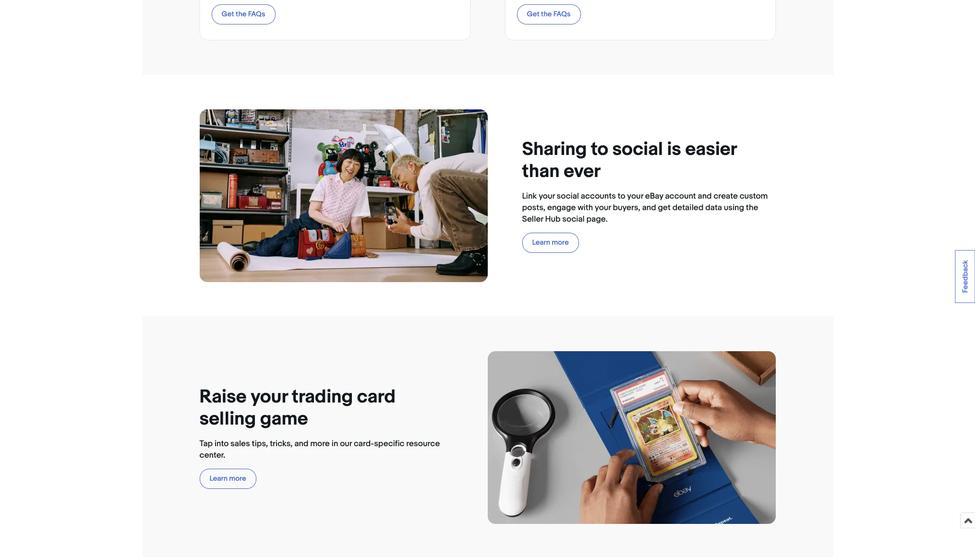 Task type: locate. For each thing, give the bounding box(es) containing it.
0 vertical spatial social
[[613, 138, 663, 161]]

and up data
[[698, 191, 712, 201]]

0 vertical spatial and
[[698, 191, 712, 201]]

sharing to social is easier than ever
[[522, 138, 737, 183]]

using
[[724, 203, 745, 213]]

easier
[[686, 138, 737, 161]]

0 horizontal spatial the
[[236, 10, 247, 19]]

learn down center.
[[210, 475, 228, 484]]

0 horizontal spatial to
[[591, 138, 609, 161]]

0 vertical spatial to
[[591, 138, 609, 161]]

0 horizontal spatial and
[[295, 439, 309, 449]]

0 vertical spatial learn
[[533, 238, 551, 247]]

page.
[[587, 215, 608, 224]]

sharing
[[522, 138, 587, 161]]

center.
[[200, 451, 225, 461]]

1 horizontal spatial get the faqs
[[527, 10, 571, 19]]

get
[[222, 10, 234, 19], [527, 10, 540, 19]]

1 get the faqs link from the left
[[212, 4, 276, 24]]

to right sharing
[[591, 138, 609, 161]]

raise your trading card selling game
[[200, 386, 396, 431]]

1 vertical spatial learn
[[210, 475, 228, 484]]

learn more down hub
[[533, 238, 569, 247]]

1 horizontal spatial learn more
[[533, 238, 569, 247]]

0 vertical spatial learn more link
[[522, 233, 579, 253]]

1 horizontal spatial get the faqs link
[[517, 4, 581, 24]]

1 horizontal spatial and
[[643, 203, 657, 213]]

to
[[591, 138, 609, 161], [618, 191, 626, 201]]

0 horizontal spatial get the faqs
[[222, 10, 265, 19]]

detailed
[[673, 203, 704, 213]]

your inside "raise your trading card selling game"
[[251, 386, 288, 409]]

1 faqs from the left
[[248, 10, 265, 19]]

raise
[[200, 386, 247, 409]]

1 horizontal spatial learn more link
[[522, 233, 579, 253]]

1 horizontal spatial the
[[541, 10, 552, 19]]

card-
[[354, 439, 374, 449]]

engage
[[548, 203, 576, 213]]

and right tricks,
[[295, 439, 309, 449]]

feedback link
[[956, 250, 976, 303]]

seller
[[522, 215, 544, 224]]

1 vertical spatial learn more link
[[200, 469, 256, 489]]

1 horizontal spatial more
[[310, 439, 330, 449]]

and inside tap into sales tips, tricks, and more in our card-specific resource center.
[[295, 439, 309, 449]]

1 horizontal spatial get
[[527, 10, 540, 19]]

data
[[706, 203, 722, 213]]

more
[[552, 238, 569, 247], [310, 439, 330, 449], [229, 475, 246, 484]]

2 vertical spatial more
[[229, 475, 246, 484]]

tips,
[[252, 439, 268, 449]]

more down hub
[[552, 238, 569, 247]]

our
[[340, 439, 352, 449]]

1 vertical spatial learn more
[[210, 475, 246, 484]]

1 horizontal spatial faqs
[[554, 10, 571, 19]]

2 get the faqs from the left
[[527, 10, 571, 19]]

and down ebay
[[643, 203, 657, 213]]

accounts
[[581, 191, 616, 201]]

0 vertical spatial learn more
[[533, 238, 569, 247]]

learn more for than
[[533, 238, 569, 247]]

hub
[[545, 215, 561, 224]]

0 horizontal spatial learn
[[210, 475, 228, 484]]

learn down seller
[[533, 238, 551, 247]]

learn more link down hub
[[522, 233, 579, 253]]

get the faqs
[[222, 10, 265, 19], [527, 10, 571, 19]]

your right the raise
[[251, 386, 288, 409]]

learn more link down center.
[[200, 469, 256, 489]]

learn
[[533, 238, 551, 247], [210, 475, 228, 484]]

0 horizontal spatial learn more link
[[200, 469, 256, 489]]

1 horizontal spatial learn
[[533, 238, 551, 247]]

1 vertical spatial social
[[557, 191, 579, 201]]

1 horizontal spatial to
[[618, 191, 626, 201]]

social
[[613, 138, 663, 161], [557, 191, 579, 201], [563, 215, 585, 224]]

0 horizontal spatial learn more
[[210, 475, 246, 484]]

2 faqs from the left
[[554, 10, 571, 19]]

feedback
[[961, 260, 970, 293]]

get the faqs for 1st the get the faqs link from left
[[222, 10, 265, 19]]

2 horizontal spatial the
[[746, 203, 759, 213]]

social up "engage"
[[557, 191, 579, 201]]

learn more down center.
[[210, 475, 246, 484]]

the inside link your social accounts to your ebay account and create custom posts, engage with your buyers, and get detailed data using the seller hub social page.
[[746, 203, 759, 213]]

than
[[522, 160, 560, 183]]

more left the in
[[310, 439, 330, 449]]

is
[[667, 138, 682, 161]]

create
[[714, 191, 738, 201]]

tricks,
[[270, 439, 293, 449]]

to up buyers,
[[618, 191, 626, 201]]

learn for raise your trading card selling game
[[210, 475, 228, 484]]

1 get the faqs from the left
[[222, 10, 265, 19]]

0 vertical spatial more
[[552, 238, 569, 247]]

more down the sales
[[229, 475, 246, 484]]

learn for sharing to social is easier than ever
[[533, 238, 551, 247]]

faqs
[[248, 10, 265, 19], [554, 10, 571, 19]]

social for is
[[613, 138, 663, 161]]

2 horizontal spatial more
[[552, 238, 569, 247]]

0 horizontal spatial faqs
[[248, 10, 265, 19]]

learn more link
[[522, 233, 579, 253], [200, 469, 256, 489]]

get the faqs link
[[212, 4, 276, 24], [517, 4, 581, 24]]

trading
[[292, 386, 353, 409]]

the for first the get the faqs link from right
[[541, 10, 552, 19]]

2 vertical spatial and
[[295, 439, 309, 449]]

1 vertical spatial more
[[310, 439, 330, 449]]

social down with
[[563, 215, 585, 224]]

your down accounts
[[595, 203, 611, 213]]

your
[[539, 191, 555, 201], [628, 191, 644, 201], [595, 203, 611, 213], [251, 386, 288, 409]]

learn more
[[533, 238, 569, 247], [210, 475, 246, 484]]

0 horizontal spatial more
[[229, 475, 246, 484]]

tap into sales tips, tricks, and more in our card-specific resource center.
[[200, 439, 440, 461]]

get
[[658, 203, 671, 213]]

social left 'is'
[[613, 138, 663, 161]]

1 vertical spatial to
[[618, 191, 626, 201]]

social inside sharing to social is easier than ever
[[613, 138, 663, 161]]

0 horizontal spatial get the faqs link
[[212, 4, 276, 24]]

specific
[[374, 439, 405, 449]]

posts,
[[522, 203, 546, 213]]

0 horizontal spatial get
[[222, 10, 234, 19]]

tap
[[200, 439, 213, 449]]

and
[[698, 191, 712, 201], [643, 203, 657, 213], [295, 439, 309, 449]]

1 vertical spatial and
[[643, 203, 657, 213]]

card
[[357, 386, 396, 409]]

the
[[236, 10, 247, 19], [541, 10, 552, 19], [746, 203, 759, 213]]



Task type: describe. For each thing, give the bounding box(es) containing it.
to inside sharing to social is easier than ever
[[591, 138, 609, 161]]

sales
[[231, 439, 250, 449]]

buyers,
[[613, 203, 641, 213]]

game
[[260, 408, 308, 431]]

more inside tap into sales tips, tricks, and more in our card-specific resource center.
[[310, 439, 330, 449]]

2 get from the left
[[527, 10, 540, 19]]

account
[[666, 191, 696, 201]]

link
[[522, 191, 537, 201]]

2 horizontal spatial and
[[698, 191, 712, 201]]

your right link at the right of page
[[539, 191, 555, 201]]

2 get the faqs link from the left
[[517, 4, 581, 24]]

your up buyers,
[[628, 191, 644, 201]]

ever
[[564, 160, 601, 183]]

link your social accounts to your ebay account and create custom posts, engage with your buyers, and get detailed data using the seller hub social page.
[[522, 191, 768, 224]]

resource
[[407, 439, 440, 449]]

more for than
[[552, 238, 569, 247]]

1 get from the left
[[222, 10, 234, 19]]

learn more for game
[[210, 475, 246, 484]]

learn more link for game
[[200, 469, 256, 489]]

ebay
[[646, 191, 664, 201]]

more for game
[[229, 475, 246, 484]]

learn more link for than
[[522, 233, 579, 253]]

in
[[332, 439, 338, 449]]

into
[[215, 439, 229, 449]]

social for accounts
[[557, 191, 579, 201]]

selling
[[200, 408, 256, 431]]

the for 1st the get the faqs link from left
[[236, 10, 247, 19]]

2 vertical spatial social
[[563, 215, 585, 224]]

to inside link your social accounts to your ebay account and create custom posts, engage with your buyers, and get detailed data using the seller hub social page.
[[618, 191, 626, 201]]

custom
[[740, 191, 768, 201]]

get the faqs for first the get the faqs link from right
[[527, 10, 571, 19]]

with
[[578, 203, 593, 213]]



Task type: vqa. For each thing, say whether or not it's contained in the screenshot.
the rightmost Length
no



